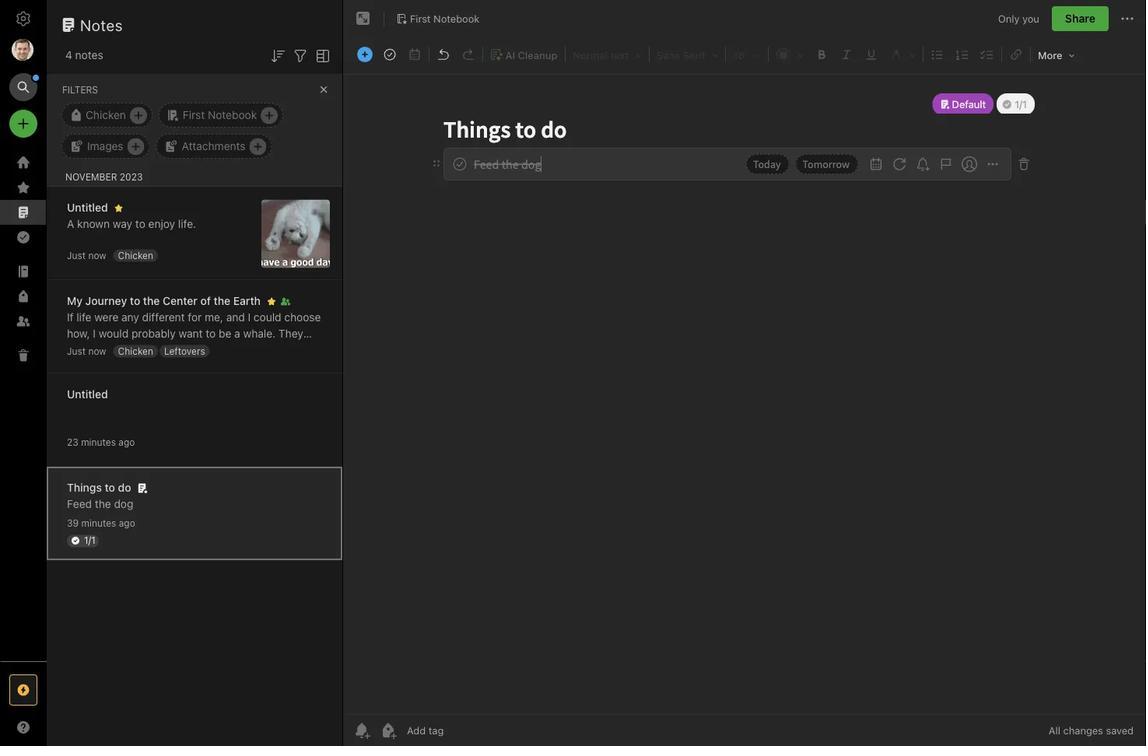 Task type: vqa. For each thing, say whether or not it's contained in the screenshot.
second Minutes from the bottom of the page
yes



Task type: locate. For each thing, give the bounding box(es) containing it.
0 vertical spatial and
[[226, 311, 245, 324]]

first
[[410, 13, 431, 24], [183, 109, 205, 121]]

notes
[[75, 49, 103, 61]]

first notebook button inside note window element
[[391, 8, 485, 30]]

2 ago from the top
[[119, 518, 135, 529]]

just now for life
[[67, 346, 106, 357]]

1 vertical spatial untitled
[[67, 388, 108, 401]]

1 vertical spatial of
[[297, 344, 308, 356]]

earth up could
[[233, 294, 261, 307]]

just now
[[67, 250, 106, 261], [67, 346, 106, 357]]

first notebook button up undo icon
[[391, 8, 485, 30]]

1 minutes from the top
[[81, 437, 116, 448]]

of down they
[[297, 344, 308, 356]]

untitled for known
[[67, 201, 108, 214]]

now down known
[[88, 250, 106, 261]]

0 vertical spatial now
[[88, 250, 106, 261]]

mammal
[[142, 344, 185, 356]]

0 horizontal spatial of
[[200, 294, 211, 307]]

center
[[163, 294, 198, 307]]

0 vertical spatial just now
[[67, 250, 106, 261]]

chicken down "a known way to enjoy life."
[[118, 250, 153, 261]]

font color image
[[771, 44, 808, 65]]

probably
[[131, 327, 176, 340]]

earth
[[233, 294, 261, 307], [203, 344, 230, 356]]

2 minutes from the top
[[81, 518, 116, 529]]

the inside if life were any different for me, and i could choose how, i would probably want to be a whale. they are the largest mammal on earth and masters of their vast d...
[[86, 344, 102, 356]]

notebook
[[433, 13, 480, 24], [208, 109, 257, 121]]

Add filters field
[[291, 45, 310, 65]]

first up 'attachments'
[[183, 109, 205, 121]]

i
[[248, 311, 251, 324], [93, 327, 96, 340]]

first notebook for the bottommost first notebook button
[[183, 109, 257, 121]]

images
[[87, 140, 123, 152]]

1 vertical spatial minutes
[[81, 518, 116, 529]]

2 vertical spatial chicken
[[118, 345, 153, 356]]

0 vertical spatial chicken
[[86, 109, 126, 121]]

the down things to do
[[95, 498, 111, 510]]

1 vertical spatial and
[[233, 344, 251, 356]]

all
[[1049, 725, 1060, 736]]

settings image
[[14, 9, 33, 28]]

saved
[[1106, 725, 1134, 736]]

2 just from the top
[[67, 346, 86, 357]]

notebook inside note window element
[[433, 13, 480, 24]]

images button
[[61, 134, 150, 159]]

1 vertical spatial chicken
[[118, 250, 153, 261]]

and up a at the left
[[226, 311, 245, 324]]

untitled
[[67, 201, 108, 214], [67, 388, 108, 401]]

and down a at the left
[[233, 344, 251, 356]]

1 vertical spatial i
[[93, 327, 96, 340]]

my
[[67, 294, 82, 307]]

Account field
[[0, 34, 47, 65]]

0 vertical spatial untitled
[[67, 201, 108, 214]]

chicken up images
[[86, 109, 126, 121]]

to
[[135, 217, 145, 230], [130, 294, 140, 307], [206, 327, 216, 340], [105, 481, 115, 494]]

1 ago from the top
[[119, 437, 135, 448]]

notes
[[80, 16, 123, 34]]

23 minutes ago
[[67, 437, 135, 448]]

of
[[200, 294, 211, 307], [297, 344, 308, 356]]

of inside if life were any different for me, and i could choose how, i would probably want to be a whale. they are the largest mammal on earth and masters of their vast d...
[[297, 344, 308, 356]]

0 horizontal spatial earth
[[203, 344, 230, 356]]

first notebook inside note window element
[[410, 13, 480, 24]]

0 vertical spatial notebook
[[433, 13, 480, 24]]

Font color field
[[770, 44, 809, 65]]

just for a known way to enjoy life.
[[67, 250, 86, 261]]

4 notes
[[65, 49, 103, 61]]

0 vertical spatial earth
[[233, 294, 261, 307]]

1 horizontal spatial earth
[[233, 294, 261, 307]]

way
[[113, 217, 132, 230]]

0 vertical spatial minutes
[[81, 437, 116, 448]]

0 horizontal spatial first
[[183, 109, 205, 121]]

0 vertical spatial ago
[[119, 437, 135, 448]]

0 vertical spatial i
[[248, 311, 251, 324]]

1 vertical spatial first
[[183, 109, 205, 121]]

0 vertical spatial of
[[200, 294, 211, 307]]

minutes down feed the dog at left bottom
[[81, 518, 116, 529]]

highlight image
[[885, 44, 920, 65]]

Sort options field
[[268, 45, 287, 65]]

on
[[188, 344, 200, 356]]

1 horizontal spatial first
[[410, 13, 431, 24]]

the up different on the left top
[[143, 294, 160, 307]]

2 just now from the top
[[67, 346, 106, 357]]

just up their
[[67, 346, 86, 357]]

they
[[278, 327, 303, 340]]

first notebook button
[[391, 8, 485, 30], [159, 103, 283, 128]]

1 vertical spatial earth
[[203, 344, 230, 356]]

now
[[88, 250, 106, 261], [88, 346, 106, 357]]

1 just now from the top
[[67, 250, 106, 261]]

to left the be
[[206, 327, 216, 340]]

minutes
[[81, 437, 116, 448], [81, 518, 116, 529]]

23
[[67, 437, 78, 448]]

minutes for 39
[[81, 518, 116, 529]]

the up me,
[[214, 294, 230, 307]]

chicken for my journey to the center of the earth
[[118, 345, 153, 356]]

chicken
[[86, 109, 126, 121], [118, 250, 153, 261], [118, 345, 153, 356]]

now up the vast
[[88, 346, 106, 357]]

1 horizontal spatial of
[[297, 344, 308, 356]]

the up the vast
[[86, 344, 102, 356]]

account image
[[12, 39, 33, 61]]

feed
[[67, 498, 92, 510]]

1 vertical spatial first notebook
[[183, 109, 257, 121]]

Font family field
[[651, 44, 724, 65]]

notebook up attachments button
[[208, 109, 257, 121]]

Heading level field
[[567, 44, 647, 65]]

tree
[[0, 150, 47, 661]]

of up me,
[[200, 294, 211, 307]]

first for first notebook button inside note window element
[[410, 13, 431, 24]]

first notebook for first notebook button inside note window element
[[410, 13, 480, 24]]

untitled down their
[[67, 388, 108, 401]]

1 vertical spatial just now
[[67, 346, 106, 357]]

dog
[[114, 498, 133, 510]]

notebook for first notebook button inside note window element
[[433, 13, 480, 24]]

minutes for 23
[[81, 437, 116, 448]]

i left could
[[248, 311, 251, 324]]

1 untitled from the top
[[67, 201, 108, 214]]

known
[[77, 217, 110, 230]]

are
[[67, 344, 83, 356]]

first right expand note image
[[410, 13, 431, 24]]

0 horizontal spatial first notebook button
[[159, 103, 283, 128]]

1 vertical spatial notebook
[[208, 109, 257, 121]]

how,
[[67, 327, 90, 340]]

0 vertical spatial first notebook button
[[391, 8, 485, 30]]

add a reminder image
[[352, 721, 371, 740]]

changes
[[1063, 725, 1103, 736]]

first notebook button up 'attachments'
[[159, 103, 283, 128]]

ago
[[119, 437, 135, 448], [119, 518, 135, 529]]

first notebook up 'attachments'
[[183, 109, 257, 121]]

1 vertical spatial just
[[67, 346, 86, 357]]

first notebook up undo icon
[[410, 13, 480, 24]]

1 now from the top
[[88, 250, 106, 261]]

first notebook
[[410, 13, 480, 24], [183, 109, 257, 121]]

just now up their
[[67, 346, 106, 357]]

1 horizontal spatial notebook
[[433, 13, 480, 24]]

to left do
[[105, 481, 115, 494]]

1 just from the top
[[67, 250, 86, 261]]

earth inside if life were any different for me, and i could choose how, i would probably want to be a whale. they are the largest mammal on earth and masters of their vast d...
[[203, 344, 230, 356]]

for
[[188, 311, 202, 324]]

1 horizontal spatial first notebook button
[[391, 8, 485, 30]]

life.
[[178, 217, 196, 230]]

and
[[226, 311, 245, 324], [233, 344, 251, 356]]

be
[[219, 327, 231, 340]]

first inside note window element
[[410, 13, 431, 24]]

0 vertical spatial first
[[410, 13, 431, 24]]

ago up do
[[119, 437, 135, 448]]

WHAT'S NEW field
[[0, 715, 47, 740]]

2 now from the top
[[88, 346, 106, 357]]

just down a
[[67, 250, 86, 261]]

Font size field
[[727, 44, 766, 65]]

1 vertical spatial now
[[88, 346, 106, 357]]

chicken up d... on the top left of page
[[118, 345, 153, 356]]

1 horizontal spatial first notebook
[[410, 13, 480, 24]]

enjoy
[[148, 217, 175, 230]]

0 horizontal spatial first notebook
[[183, 109, 257, 121]]

expand note image
[[354, 9, 373, 28]]

0 vertical spatial just
[[67, 250, 86, 261]]

undo image
[[433, 44, 454, 65]]

2 untitled from the top
[[67, 388, 108, 401]]

i right how,
[[93, 327, 96, 340]]

notebook up undo icon
[[433, 13, 480, 24]]

earth down the be
[[203, 344, 230, 356]]

a
[[234, 327, 240, 340]]

View options field
[[310, 45, 332, 65]]

just
[[67, 250, 86, 261], [67, 346, 86, 357]]

Highlight field
[[884, 44, 921, 65]]

0 vertical spatial first notebook
[[410, 13, 480, 24]]

1 vertical spatial ago
[[119, 518, 135, 529]]

untitled up known
[[67, 201, 108, 214]]

minutes right 23
[[81, 437, 116, 448]]

the
[[143, 294, 160, 307], [214, 294, 230, 307], [86, 344, 102, 356], [95, 498, 111, 510]]

ago down dog
[[119, 518, 135, 529]]

just now down known
[[67, 250, 106, 261]]

0 horizontal spatial i
[[93, 327, 96, 340]]

a known way to enjoy life.
[[67, 217, 196, 230]]

0 horizontal spatial notebook
[[208, 109, 257, 121]]

things
[[67, 481, 102, 494]]



Task type: describe. For each thing, give the bounding box(es) containing it.
39
[[67, 518, 79, 529]]

only you
[[998, 13, 1039, 24]]

Insert field
[[353, 44, 377, 65]]

More actions field
[[1118, 6, 1137, 31]]

add filters image
[[291, 47, 310, 65]]

ago for 23 minutes ago
[[119, 437, 135, 448]]

my journey to the center of the earth
[[67, 294, 261, 307]]

attachments
[[182, 140, 246, 152]]

Note Editor text field
[[343, 75, 1146, 714]]

upgrade image
[[14, 681, 33, 699]]

font size image
[[728, 44, 766, 65]]

if
[[67, 311, 74, 324]]

largest
[[105, 344, 139, 356]]

d...
[[116, 360, 132, 373]]

whale.
[[243, 327, 276, 340]]

want
[[179, 327, 203, 340]]

only
[[998, 13, 1020, 24]]

chicken inside chicken button
[[86, 109, 126, 121]]

to inside if life were any different for me, and i could choose how, i would probably want to be a whale. they are the largest mammal on earth and masters of their vast d...
[[206, 327, 216, 340]]

font family image
[[652, 44, 723, 65]]

me,
[[205, 311, 223, 324]]

chicken button
[[61, 103, 152, 128]]

all changes saved
[[1049, 725, 1134, 736]]

if life were any different for me, and i could choose how, i would probably want to be a whale. they are the largest mammal on earth and masters of their vast d...
[[67, 311, 321, 373]]

life
[[76, 311, 91, 324]]

39 minutes ago
[[67, 518, 135, 529]]

share button
[[1052, 6, 1109, 31]]

Add tag field
[[405, 724, 522, 737]]

home image
[[14, 153, 33, 172]]

untitled for minutes
[[67, 388, 108, 401]]

masters
[[254, 344, 295, 356]]

More field
[[1032, 44, 1080, 66]]

2023
[[120, 171, 143, 182]]

1 vertical spatial first notebook button
[[159, 103, 283, 128]]

a
[[67, 217, 74, 230]]

november
[[65, 171, 117, 182]]

november 2023
[[65, 171, 143, 182]]

filters
[[62, 84, 98, 95]]

more
[[1038, 49, 1063, 61]]

leftovers
[[164, 345, 205, 356]]

attachments button
[[156, 134, 272, 159]]

journey
[[85, 294, 127, 307]]

first for the bottommost first notebook button
[[183, 109, 205, 121]]

could
[[254, 311, 281, 324]]

any
[[121, 311, 139, 324]]

would
[[99, 327, 129, 340]]

things to do
[[67, 481, 131, 494]]

now for life
[[88, 346, 106, 357]]

you
[[1022, 13, 1039, 24]]

share
[[1065, 12, 1095, 25]]

just now for known
[[67, 250, 106, 261]]

click to expand image
[[40, 717, 52, 736]]

more actions image
[[1118, 9, 1137, 28]]

just for if life were any different for me, and i could choose how, i would probably want to be a whale. they are the largest mammal on earth and masters of their vast d...
[[67, 346, 86, 357]]

1 horizontal spatial i
[[248, 311, 251, 324]]

add tag image
[[379, 721, 398, 740]]

note window element
[[343, 0, 1146, 746]]

do
[[118, 481, 131, 494]]

4
[[65, 49, 72, 61]]

vast
[[93, 360, 114, 373]]

to up any
[[130, 294, 140, 307]]

were
[[94, 311, 119, 324]]

thumbnail image
[[261, 200, 330, 268]]

notebook for the bottommost first notebook button
[[208, 109, 257, 121]]

choose
[[284, 311, 321, 324]]

task image
[[379, 44, 401, 65]]

to right way
[[135, 217, 145, 230]]

feed the dog
[[67, 498, 133, 510]]

chicken for untitled
[[118, 250, 153, 261]]

ago for 39 minutes ago
[[119, 518, 135, 529]]

different
[[142, 311, 185, 324]]

heading level image
[[568, 44, 647, 65]]

their
[[67, 360, 90, 373]]

1/1
[[84, 535, 96, 546]]

now for known
[[88, 250, 106, 261]]



